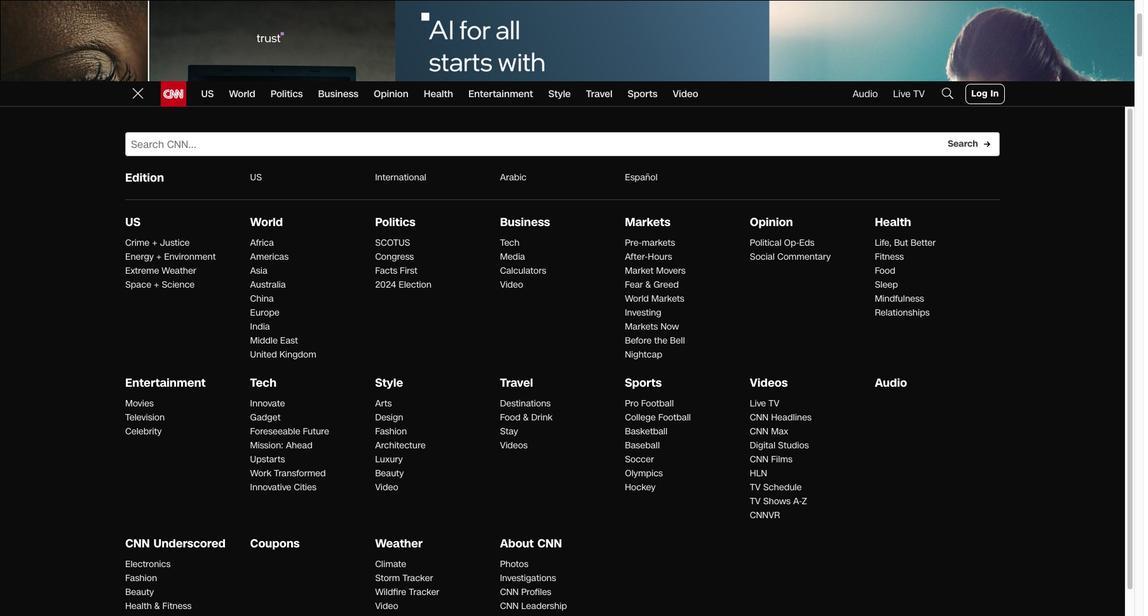 Task type: vqa. For each thing, say whether or not it's contained in the screenshot.
James'
yes



Task type: describe. For each thing, give the bounding box(es) containing it.
attorney
[[152, 543, 205, 561]]

1 vertical spatial football
[[658, 412, 691, 424]]

live for live updates
[[588, 344, 609, 359]]

video inside weather climate storm tracker wildfire tracker video
[[375, 601, 398, 613]]

0 vertical spatial us link
[[201, 81, 214, 107]]

politics for politics
[[271, 88, 303, 100]]

0 horizontal spatial live tv link
[[750, 398, 780, 410]]

2 vertical spatial at
[[509, 592, 518, 607]]

3-
[[768, 445, 779, 459]]

cnn underscored electronics fashion beauty health & fitness
[[125, 536, 226, 613]]

0 vertical spatial trial
[[400, 127, 418, 142]]

0 horizontal spatial business link
[[318, 81, 359, 107]]

fashion for arts
[[375, 426, 407, 438]]

1 horizontal spatial travel link
[[586, 81, 613, 107]]

electronics
[[125, 559, 171, 571]]

2 vertical spatial us link
[[125, 214, 140, 231]]

2 vertical spatial markets
[[625, 321, 658, 333]]

extreme
[[125, 265, 159, 277]]

travis
[[836, 456, 865, 471]]

hamas has command node under al-shifa hospital, us official says link
[[572, 284, 781, 335]]

op-
[[784, 237, 799, 249]]

1 vertical spatial world link
[[250, 214, 283, 231]]

close menu icon image
[[130, 85, 145, 101]]

hamas inside edgar bronfman, jr., slams upenn leaders for 'morally bankrupt' response to hamas attack on israel
[[650, 545, 684, 560]]

unique
[[783, 127, 816, 142]]

olympics
[[625, 468, 663, 480]]

live for live tv
[[893, 88, 911, 100]]

1 vertical spatial politics link
[[375, 214, 416, 231]]

headlines for videos live tv cnn headlines cnn max digital studios cnn films hln tv schedule tv shows a-z cnnvr
[[771, 412, 812, 424]]

org.'s
[[428, 158, 513, 199]]

spacewalk
[[851, 382, 904, 397]]

stay
[[500, 426, 518, 438]]

sports for sports pro football college football basketball baseball soccer olympics hockey
[[625, 375, 662, 392]]

middle
[[250, 335, 278, 347]]

1 horizontal spatial videos link
[[750, 375, 788, 392]]

hln
[[750, 468, 767, 480]]

can
[[817, 500, 836, 515]]

1 vertical spatial health link
[[875, 214, 911, 231]]

2024
[[375, 279, 396, 291]]

trump,
[[447, 592, 482, 607]]

bronfman,
[[620, 517, 672, 532]]

killed
[[588, 358, 614, 373]]

0 horizontal spatial opinion link
[[374, 81, 409, 107]]

1 vertical spatial tracker
[[409, 587, 439, 599]]

mission: ahead link
[[250, 440, 313, 452]]

barry,
[[232, 592, 262, 607]]

to inside edgar bronfman, jr., slams upenn leaders for 'morally bankrupt' response to hamas attack on israel
[[637, 545, 647, 560]]

of inside the trump jr.: trump org.'s future depends on results of the election
[[520, 191, 548, 232]]

white
[[588, 445, 616, 459]]

eds
[[799, 237, 815, 249]]

idf says video shows hamas fighter outside hospital with rpg launcher
[[588, 394, 752, 437]]

log
[[971, 88, 988, 100]]

pause image
[[890, 209, 911, 230]]

1 horizontal spatial tech link
[[500, 237, 520, 249]]

log in link
[[966, 84, 1005, 104]]

before the bell link
[[625, 335, 685, 347]]

1 horizontal spatial style link
[[548, 81, 571, 107]]

0 vertical spatial tracker
[[403, 573, 433, 585]]

hamas inside idf says video shows hamas fighter outside hospital with rpg launcher
[[715, 394, 749, 409]]

general
[[209, 543, 258, 561]]

ui arrow right thick image
[[983, 140, 991, 148]]

health inside cnn underscored electronics fashion beauty health & fitness
[[125, 601, 152, 613]]

1 vertical spatial audio
[[855, 127, 885, 142]]

1 vertical spatial beauty link
[[125, 587, 154, 599]]

fitness inside the health life, but better fitness food sleep mindfulness relationships
[[875, 251, 904, 263]]

0 horizontal spatial travel link
[[500, 375, 533, 392]]

world for world
[[229, 88, 255, 100]]

0 vertical spatial +
[[152, 237, 157, 249]]

social commentary link
[[750, 251, 831, 263]]

0 vertical spatial opinion
[[374, 88, 409, 100]]

government shutdown
[[660, 127, 767, 142]]

dies
[[485, 592, 505, 607]]

trump trial
[[367, 127, 418, 142]]

video inside style arts design fashion architecture luxury beauty video
[[375, 482, 398, 494]]

reynolds
[[941, 514, 986, 529]]

world for world africa americas asia australia china europe india middle east united kingdom
[[250, 214, 283, 231]]

but
[[894, 237, 908, 249]]

future
[[139, 191, 225, 232]]

work
[[250, 468, 272, 480]]

soccer link
[[625, 454, 654, 466]]

0 vertical spatial audio link
[[853, 88, 878, 100]]

fitness inside cnn underscored electronics fashion beauty health & fitness
[[162, 601, 192, 613]]

the inside the trump jr.: trump org.'s future depends on results of the election
[[258, 224, 305, 265]]

old
[[613, 459, 628, 473]]

outside
[[624, 408, 661, 423]]

1 horizontal spatial opinion
[[588, 481, 628, 496]]

shifa
[[630, 300, 661, 318]]

watch the latest cnn headlines
[[796, 298, 997, 316]]

Search search field
[[125, 132, 1000, 156]]

0 horizontal spatial politics link
[[271, 81, 303, 107]]

up
[[697, 481, 709, 496]]

israeli military says it killed hamas fighters 'embedded' among civilians at al-quds hospital
[[588, 344, 767, 387]]

questioned
[[448, 526, 517, 544]]

son for oldest
[[293, 526, 315, 544]]

0 vertical spatial fashion link
[[375, 426, 407, 438]]

0 vertical spatial markets
[[625, 214, 671, 231]]

shutdown
[[720, 127, 767, 142]]

0 vertical spatial sports link
[[628, 81, 658, 107]]

song
[[898, 470, 922, 485]]

world inside the markets pre-markets after-hours market movers fear & greed world markets investing markets now before the bell nightcap
[[625, 293, 649, 305]]

mission:
[[250, 440, 283, 452]]

hamas left war
[[298, 127, 331, 142]]

style arts design fashion architecture luxury beauty video
[[375, 375, 426, 494]]

bell
[[670, 335, 685, 347]]

1 vertical spatial markets
[[651, 293, 684, 305]]

with
[[706, 408, 728, 423]]

americas
[[250, 251, 289, 263]]

official
[[572, 317, 615, 335]]

extreme weather link
[[125, 265, 196, 277]]

thank
[[839, 500, 867, 515]]

style for style arts design fashion architecture luxury beauty video
[[375, 375, 403, 392]]

1 vertical spatial trial
[[394, 570, 413, 585]]

unique gifts link
[[783, 127, 855, 142]]

ceasefire
[[686, 495, 732, 510]]

video link down calculators
[[500, 279, 523, 291]]

politics scotus congress facts first 2024 election
[[375, 214, 432, 291]]

middle east link
[[250, 335, 298, 347]]

a inside why i stood up and asked biden to demand a ceasefire in gaza
[[677, 495, 683, 510]]

0 vertical spatial beauty link
[[375, 468, 404, 480]]

tv left search icon
[[913, 88, 925, 100]]

1 horizontal spatial entertainment link
[[468, 81, 533, 107]]

0 horizontal spatial health link
[[424, 81, 453, 107]]

this
[[437, 543, 460, 561]]

jr.,
[[675, 517, 690, 532]]

digital
[[750, 440, 776, 452]]

military
[[695, 344, 732, 359]]

transformed
[[274, 468, 326, 480]]

videos inside travel destinations food & drink stay videos
[[500, 440, 528, 452]]

cities
[[294, 482, 317, 494]]

traps
[[825, 514, 851, 529]]

0 horizontal spatial of
[[348, 592, 358, 607]]

1 vertical spatial fashion link
[[125, 573, 157, 585]]

cnnvr link
[[750, 510, 780, 522]]

says inside hamas has command node under al-shifa hospital, us official says
[[619, 317, 647, 335]]

1 vertical spatial made
[[297, 570, 326, 585]]

0 horizontal spatial at
[[329, 570, 339, 585]]

sig video image
[[145, 572, 161, 585]]

live inside videos live tv cnn headlines cnn max digital studios cnn films hln tv schedule tv shows a-z cnnvr
[[750, 398, 766, 410]]

after-hours link
[[625, 251, 672, 263]]

after inside "the ex-president's oldest son testified after being questioned by ny attorney general letitia james' office earlier this month"
[[375, 526, 405, 544]]

beauty inside cnn underscored electronics fashion beauty health & fitness
[[125, 587, 154, 599]]

tv down asked
[[750, 496, 761, 508]]

political
[[750, 237, 782, 249]]

asia
[[250, 265, 268, 277]]

tv up cnn headlines link at bottom right
[[769, 398, 780, 410]]

food inside travel destinations food & drink stay videos
[[500, 412, 521, 424]]

updates for live updates israel-hamas war
[[220, 127, 264, 142]]

about cnn link
[[500, 536, 562, 552]]

hamas inside hamas has command node under al-shifa hospital, us official says
[[572, 284, 615, 302]]

1 vertical spatial sports link
[[625, 375, 662, 392]]

letitia
[[262, 543, 301, 561]]

watch
[[796, 298, 836, 316]]

video player region
[[796, 162, 1005, 279]]

live for live updates israel-hamas war
[[195, 127, 216, 142]]

in inside here's what will likely happen if the volcano erupts in iceland
[[873, 426, 882, 441]]

0 vertical spatial audio
[[853, 88, 878, 100]]

travel for travel
[[586, 88, 613, 100]]

college
[[625, 412, 656, 424]]

united kingdom link
[[250, 349, 316, 361]]

weather link
[[375, 536, 423, 552]]

pre-markets link
[[625, 237, 675, 249]]

for inside the 'you can thank blake lively for those thirst traps of husband ryan reynolds'
[[932, 500, 946, 515]]

stay link
[[500, 426, 518, 438]]

launcher
[[588, 422, 631, 437]]

on inside edgar bronfman, jr., slams upenn leaders for 'morally bankrupt' response to hamas attack on israel
[[722, 545, 735, 560]]

0 vertical spatial live tv link
[[893, 88, 925, 100]]

house
[[619, 445, 651, 459]]

video inside business tech media calculators video
[[500, 279, 523, 291]]

market movers link
[[625, 265, 686, 277]]

maryanne
[[145, 592, 194, 607]]

1 vertical spatial +
[[156, 251, 162, 263]]

2 vertical spatial audio
[[875, 375, 907, 392]]

asia link
[[250, 265, 268, 277]]

innovate link
[[250, 398, 285, 410]]

video link down luxury
[[375, 482, 398, 494]]

food link
[[875, 265, 895, 277]]

thirst
[[796, 514, 822, 529]]

china
[[250, 293, 274, 305]]

0 horizontal spatial entertainment link
[[125, 375, 206, 392]]

government shutdown link
[[660, 127, 783, 142]]

headlines for watch the latest cnn headlines
[[935, 298, 997, 316]]

those
[[949, 500, 977, 515]]

1 horizontal spatial business link
[[500, 214, 550, 231]]

beauty inside style arts design fashion architecture luxury beauty video
[[375, 468, 404, 480]]

watch the latest cnn headlines link
[[796, 298, 1005, 316]]

international link
[[375, 172, 426, 184]]

& inside travel destinations food & drink stay videos
[[523, 412, 529, 424]]

ahead
[[286, 440, 313, 452]]

hamas inside white house says hamas is holding 3- year-old american toddler hostage
[[679, 445, 714, 459]]

unmute image
[[807, 263, 820, 276]]

the inside the markets pre-markets after-hours market movers fear & greed world markets investing markets now before the bell nightcap
[[654, 335, 668, 347]]

0 horizontal spatial videos link
[[500, 440, 528, 452]]

tv down hln link
[[750, 482, 761, 494]]

1 vertical spatial tech link
[[250, 375, 277, 392]]

free
[[486, 127, 506, 142]]

'embedded'
[[696, 358, 756, 373]]



Task type: locate. For each thing, give the bounding box(es) containing it.
for inside edgar bronfman, jr., slams upenn leaders for 'morally bankrupt' response to hamas attack on israel
[[628, 531, 641, 546]]

toddler
[[682, 459, 718, 473]]

2 horizontal spatial opinion
[[750, 214, 793, 231]]

attack
[[688, 545, 719, 560]]

world link up live updates israel-hamas war at the top of the page
[[229, 81, 255, 107]]

& right the fear
[[646, 279, 651, 291]]

1 vertical spatial to
[[637, 545, 647, 560]]

election
[[399, 279, 432, 291]]

to down bronfman,
[[637, 545, 647, 560]]

search icon image
[[940, 85, 956, 101]]

scotus
[[375, 237, 410, 249]]

fashion for underscored
[[125, 573, 157, 585]]

china link
[[250, 293, 274, 305]]

headlines inside videos live tv cnn headlines cnn max digital studios cnn films hln tv schedule tv shows a-z cnnvr
[[771, 412, 812, 424]]

a picture shows a view of the exterior of al-shifa hospital in gaza city on november 10, 2023, amid ongoing battles between israel and the palestinian hamas movement. heavy fighting was raging near al-shifa hospital, with israel saying it had killed dozens of militants and destroyed tunnels that are key to hamas's capacity to fight. israel launched an offensive in gaza after hamas fighters poured across the heavily militarised border on october 7, killing 1,400 people, mostly civilians, and taking around 240 hostages. image
[[572, 162, 781, 279]]

fitness down the hear
[[162, 601, 192, 613]]

log in
[[971, 88, 999, 100]]

fashion down design link
[[375, 426, 407, 438]]

upenn
[[726, 517, 758, 532]]

a up "jr.,"
[[677, 495, 683, 510]]

on left israel
[[722, 545, 735, 560]]

opinion link up trump trial
[[374, 81, 409, 107]]

hamas down "jr.,"
[[650, 545, 684, 560]]

0 vertical spatial headlines
[[935, 298, 997, 316]]

trial up international
[[400, 127, 418, 142]]

1 vertical spatial opinion link
[[750, 214, 793, 231]]

0 horizontal spatial after
[[375, 526, 405, 544]]

beauty link down luxury
[[375, 468, 404, 480]]

tracker up wildfire tracker link at the left bottom
[[403, 573, 433, 585]]

pre-
[[625, 237, 642, 249]]

weather up climate link
[[375, 536, 423, 552]]

politics link up scotus
[[375, 214, 416, 231]]

entertainment link up movies
[[125, 375, 206, 392]]

trial up wildfire tracker link at the left bottom
[[394, 570, 413, 585]]

tv
[[913, 88, 925, 100], [769, 398, 780, 410], [750, 482, 761, 494], [750, 496, 761, 508]]

weather inside weather climate storm tracker wildfire tracker video
[[375, 536, 423, 552]]

made right swift
[[857, 470, 885, 485]]

audio left one
[[855, 127, 885, 142]]

video down luxury
[[375, 482, 398, 494]]

sports link up pro football link
[[625, 375, 662, 392]]

health link up trending
[[424, 81, 453, 107]]

cnnvr
[[750, 510, 780, 522]]

rpg
[[731, 408, 752, 423]]

0 horizontal spatial business
[[318, 88, 359, 100]]

world down the fear
[[625, 293, 649, 305]]

business up war
[[318, 88, 359, 100]]

food inside the health life, but better fitness food sleep mindfulness relationships
[[875, 265, 895, 277]]

0 vertical spatial style link
[[548, 81, 571, 107]]

video down wildfire
[[375, 601, 398, 613]]

health link up 'but'
[[875, 214, 911, 231]]

latest
[[864, 298, 900, 316]]

television link
[[125, 412, 165, 424]]

slams
[[694, 517, 723, 532]]

politics up israel-
[[271, 88, 303, 100]]

travel inside travel destinations food & drink stay videos
[[500, 375, 533, 392]]

says
[[619, 317, 647, 335], [735, 344, 757, 359], [625, 394, 647, 409], [654, 445, 676, 459]]

1 horizontal spatial a
[[889, 470, 895, 485]]

& down the destinations
[[523, 412, 529, 424]]

0 vertical spatial entertainment
[[468, 88, 533, 100]]

europe link
[[250, 307, 279, 319]]

health down sig video image
[[125, 601, 152, 613]]

1 vertical spatial entertainment
[[125, 375, 206, 392]]

cnn max link
[[750, 426, 788, 438]]

sports up pro football link
[[625, 375, 662, 392]]

of down arabic link
[[520, 191, 548, 232]]

1 vertical spatial at
[[329, 570, 339, 585]]

style inside style arts design fashion architecture luxury beauty video
[[375, 375, 403, 392]]

travel link up kind
[[586, 81, 613, 107]]

hospital
[[724, 372, 765, 387]]

innovative
[[250, 482, 291, 494]]

1 vertical spatial world
[[250, 214, 283, 231]]

2 vertical spatial of
[[348, 592, 358, 607]]

0 vertical spatial on
[[368, 191, 404, 232]]

video down calculators
[[500, 279, 523, 291]]

style up kreme
[[548, 88, 571, 100]]

swift
[[829, 470, 854, 485]]

politics inside politics scotus congress facts first 2024 election
[[375, 214, 416, 231]]

0 vertical spatial a
[[889, 470, 895, 485]]

hospital,
[[665, 300, 719, 318]]

audio up the likely at bottom right
[[875, 375, 907, 392]]

1 vertical spatial live tv link
[[750, 398, 780, 410]]

for left those
[[932, 500, 946, 515]]

1 horizontal spatial travel
[[586, 88, 613, 100]]

0 horizontal spatial tech
[[250, 375, 277, 392]]

hamas inside israeli military says it killed hamas fighters 'embedded' among civilians at al-quds hospital
[[617, 358, 652, 373]]

kingdom
[[280, 349, 316, 361]]

+ down extreme weather link
[[154, 279, 159, 291]]

hockey link
[[625, 482, 656, 494]]

0 horizontal spatial fitness
[[162, 601, 192, 613]]

0 horizontal spatial entertainment
[[125, 375, 206, 392]]

us inside hamas has command node under al-shifa hospital, us official says
[[723, 300, 740, 318]]

health for health
[[424, 88, 453, 100]]

tech inside tech innovate gadget foreseeable future mission: ahead upstarts work transformed innovative cities
[[250, 375, 277, 392]]

hear the joke trump's son made at civil fraud trial
[[163, 570, 413, 585]]

africa
[[250, 237, 274, 249]]

& inside cnn underscored electronics fashion beauty health & fitness
[[154, 601, 160, 613]]

& down sig video image
[[154, 601, 160, 613]]

results
[[413, 191, 511, 232]]

0 vertical spatial for
[[932, 500, 946, 515]]

1 vertical spatial travel link
[[500, 375, 533, 392]]

0 vertical spatial business
[[318, 88, 359, 100]]

+ down crime + justice link
[[156, 251, 162, 263]]

& inside the markets pre-markets after-hours market movers fear & greed world markets investing markets now before the bell nightcap
[[646, 279, 651, 291]]

hamas down before
[[617, 358, 652, 373]]

1 vertical spatial sports
[[625, 375, 662, 392]]

politics for politics scotus congress facts first 2024 election
[[375, 214, 416, 231]]

video link up government
[[673, 81, 698, 107]]

football down video
[[658, 412, 691, 424]]

the inside here's what will likely happen if the volcano erupts in iceland
[[958, 412, 974, 427]]

1 vertical spatial headlines
[[771, 412, 812, 424]]

food up sleep link at the top right
[[875, 265, 895, 277]]

kelce's
[[868, 456, 904, 471]]

1 horizontal spatial fashion link
[[375, 426, 407, 438]]

0 vertical spatial weather
[[162, 265, 196, 277]]

to down hockey
[[619, 495, 629, 510]]

tech link up innovate 'link'
[[250, 375, 277, 392]]

entertainment up trending free krispy kreme
[[468, 88, 533, 100]]

american
[[631, 459, 679, 473]]

edgar
[[588, 517, 617, 532]]

response
[[588, 545, 634, 560]]

son for trump's
[[276, 570, 294, 585]]

crime
[[125, 237, 150, 249]]

1 vertical spatial for
[[628, 531, 641, 546]]

mindfulness
[[875, 293, 924, 305]]

1 horizontal spatial politics
[[375, 214, 416, 231]]

video up government
[[673, 88, 698, 100]]

studios
[[778, 440, 809, 452]]

i
[[659, 481, 662, 496]]

entertainment link up trending free krispy kreme
[[468, 81, 533, 107]]

2 vertical spatial &
[[154, 601, 160, 613]]

health up 'but'
[[875, 214, 911, 231]]

1 horizontal spatial fashion
[[375, 426, 407, 438]]

health & fitness link
[[125, 601, 192, 613]]

hamas down hospital
[[715, 394, 749, 409]]

0 vertical spatial business link
[[318, 81, 359, 107]]

to
[[619, 495, 629, 510], [637, 545, 647, 560]]

opinion political op-eds social commentary
[[750, 214, 831, 263]]

world inside world africa americas asia australia china europe india middle east united kingdom
[[250, 214, 283, 231]]

tv schedule link
[[750, 482, 802, 494]]

future
[[303, 426, 329, 438]]

0 vertical spatial travel
[[586, 88, 613, 100]]

1 vertical spatial updates
[[612, 344, 656, 359]]

world
[[229, 88, 255, 100], [250, 214, 283, 231], [625, 293, 649, 305]]

at left civil
[[329, 570, 339, 585]]

0 horizontal spatial a
[[677, 495, 683, 510]]

health up trending
[[424, 88, 453, 100]]

upstarts
[[250, 454, 285, 466]]

1 vertical spatial son
[[276, 570, 294, 585]]

tech
[[500, 237, 520, 249], [250, 375, 277, 392]]

+ right crime
[[152, 237, 157, 249]]

us inside us crime + justice energy + environment extreme weather space + science
[[125, 214, 140, 231]]

president
[[397, 592, 444, 607]]

videos link down it
[[750, 375, 788, 392]]

a inside see travis kelce's reaction after taylor swift made a song lyric about him
[[889, 470, 895, 485]]

football up college football link
[[641, 398, 674, 410]]

1 vertical spatial fitness
[[162, 601, 192, 613]]

opinion inside "opinion political op-eds social commentary"
[[750, 214, 793, 231]]

college football link
[[625, 412, 691, 424]]

food up stay "link"
[[500, 412, 521, 424]]

audio left live tv
[[853, 88, 878, 100]]

world up africa link at top
[[250, 214, 283, 231]]

1 horizontal spatial at
[[509, 592, 518, 607]]

Search text field
[[125, 132, 1000, 156]]

style for style
[[548, 88, 571, 100]]

business link
[[318, 81, 359, 107], [500, 214, 550, 231]]

ny
[[130, 543, 148, 561]]

0 vertical spatial food
[[875, 265, 895, 277]]

0 horizontal spatial weather
[[162, 265, 196, 277]]

1 vertical spatial of
[[854, 514, 863, 529]]

0 horizontal spatial travel
[[500, 375, 533, 392]]

fashion inside cnn underscored electronics fashion beauty health & fitness
[[125, 573, 157, 585]]

weather inside us crime + justice energy + environment extreme weather space + science
[[162, 265, 196, 277]]

politics link up israel-
[[271, 81, 303, 107]]

white house says hamas is holding 3- year-old american toddler hostage link
[[588, 445, 781, 473]]

0 vertical spatial football
[[641, 398, 674, 410]]

on up scotus
[[368, 191, 404, 232]]

under
[[572, 300, 609, 318]]

see travis kelce's reaction after taylor swift made a song lyric about him
[[796, 456, 1000, 485]]

has
[[619, 284, 642, 302]]

1 vertical spatial food
[[500, 412, 521, 424]]

business for business tech media calculators video
[[500, 214, 550, 231]]

after
[[951, 456, 975, 471], [375, 526, 405, 544]]

0 vertical spatial son
[[293, 526, 315, 544]]

al- down the fear
[[613, 300, 630, 318]]

fashion inside style arts design fashion architecture luxury beauty video
[[375, 426, 407, 438]]

trending
[[433, 127, 479, 142]]

baseball
[[625, 440, 660, 452]]

1 vertical spatial style link
[[375, 375, 403, 392]]

made inside see travis kelce's reaction after taylor swift made a song lyric about him
[[857, 470, 885, 485]]

storm tracker link
[[375, 573, 433, 585]]

celebrity
[[125, 426, 162, 438]]

0 horizontal spatial food
[[500, 412, 521, 424]]

videos down stay "link"
[[500, 440, 528, 452]]

0 vertical spatial world link
[[229, 81, 255, 107]]

fashion link down electronics
[[125, 573, 157, 585]]

india
[[250, 321, 270, 333]]

live tv link up cnn headlines link at bottom right
[[750, 398, 780, 410]]

0 vertical spatial to
[[619, 495, 629, 510]]

al- inside hamas has command node under al-shifa hospital, us official says
[[613, 300, 630, 318]]

in inside why i stood up and asked biden to demand a ceasefire in gaza
[[735, 495, 744, 510]]

international
[[375, 172, 426, 184]]

2 horizontal spatial at
[[668, 372, 678, 387]]

1 horizontal spatial live tv link
[[893, 88, 925, 100]]

nice
[[624, 127, 644, 142]]

sports up nice
[[628, 88, 658, 100]]

0 horizontal spatial al-
[[613, 300, 630, 318]]

business up media
[[500, 214, 550, 231]]

health for health life, but better fitness food sleep mindfulness relationships
[[875, 214, 911, 231]]

0 vertical spatial &
[[646, 279, 651, 291]]

business for business
[[318, 88, 359, 100]]

gadget
[[250, 412, 281, 424]]

energy + environment link
[[125, 251, 216, 263]]

0 vertical spatial politics link
[[271, 81, 303, 107]]

markets down greed
[[651, 293, 684, 305]]

hamas left is
[[679, 445, 714, 459]]

photos
[[500, 559, 529, 571]]

0 vertical spatial tech
[[500, 237, 520, 249]]

for right leaders
[[628, 531, 641, 546]]

civil
[[342, 570, 361, 585]]

depends
[[235, 191, 359, 232]]

idf
[[605, 394, 622, 409]]

style link up arts link
[[375, 375, 403, 392]]

1 vertical spatial audio link
[[875, 375, 907, 392]]

of inside the 'you can thank blake lively for those thirst traps of husband ryan reynolds'
[[854, 514, 863, 529]]

kreme
[[541, 127, 572, 142]]

says inside israeli military says it killed hamas fighters 'embedded' among civilians at al-quds hospital
[[735, 344, 757, 359]]

audio link
[[853, 88, 878, 100], [875, 375, 907, 392]]

1 horizontal spatial style
[[548, 88, 571, 100]]

1 vertical spatial videos
[[500, 440, 528, 452]]

video link down wildfire
[[375, 601, 398, 613]]

husband
[[867, 514, 910, 529]]

beauty down sig video image
[[125, 587, 154, 599]]

opinion up political on the top of the page
[[750, 214, 793, 231]]

1 horizontal spatial us link
[[201, 81, 214, 107]]

0 horizontal spatial on
[[368, 191, 404, 232]]

investigations
[[500, 573, 556, 585]]

cnn inside cnn underscored electronics fashion beauty health & fitness
[[125, 536, 150, 552]]

investigations link
[[500, 573, 556, 585]]

audio link left live tv
[[853, 88, 878, 100]]

after up climate
[[375, 526, 405, 544]]

better
[[911, 237, 936, 249]]

0 horizontal spatial in
[[735, 495, 744, 510]]

1 vertical spatial travel
[[500, 375, 533, 392]]

video
[[673, 88, 698, 100], [500, 279, 523, 291], [375, 482, 398, 494], [375, 601, 398, 613]]

0 vertical spatial world
[[229, 88, 255, 100]]

in right erupts
[[873, 426, 882, 441]]

sister
[[318, 592, 345, 607]]

sports for sports
[[628, 88, 658, 100]]

videos inside videos live tv cnn headlines cnn max digital studios cnn films hln tv schedule tv shows a-z cnnvr
[[750, 375, 788, 392]]

0 horizontal spatial style link
[[375, 375, 403, 392]]

travel up kind
[[586, 88, 613, 100]]

by
[[521, 526, 536, 544]]

quds
[[695, 372, 721, 387]]

entertainment up movies
[[125, 375, 206, 392]]

world link up africa link at top
[[250, 214, 283, 231]]

style link up kreme
[[548, 81, 571, 107]]

holding
[[728, 445, 765, 459]]

travel for travel destinations food & drink stay videos
[[500, 375, 533, 392]]

1 horizontal spatial food
[[875, 265, 895, 277]]

at up video
[[668, 372, 678, 387]]

2 horizontal spatial &
[[646, 279, 651, 291]]

86
[[522, 592, 534, 607]]

2 vertical spatial health
[[125, 601, 152, 613]]

0 vertical spatial in
[[873, 426, 882, 441]]

after inside see travis kelce's reaction after taylor swift made a song lyric about him
[[951, 456, 975, 471]]

president's
[[176, 526, 246, 544]]

to inside why i stood up and asked biden to demand a ceasefire in gaza
[[619, 495, 629, 510]]

0 horizontal spatial fashion link
[[125, 573, 157, 585]]

now
[[661, 321, 679, 333]]

life,
[[875, 237, 892, 249]]

markets up pre-markets link
[[625, 214, 671, 231]]

sports link up nice
[[628, 81, 658, 107]]

0 horizontal spatial us link
[[125, 214, 140, 231]]

opinion down year-
[[588, 481, 628, 496]]

business link up media
[[500, 214, 550, 231]]

tech link up media
[[500, 237, 520, 249]]

al- up shows
[[681, 372, 695, 387]]

entertainment for entertainment
[[468, 88, 533, 100]]

1 horizontal spatial to
[[637, 545, 647, 560]]

what
[[831, 412, 856, 427]]

food
[[875, 265, 895, 277], [500, 412, 521, 424]]

1 vertical spatial business link
[[500, 214, 550, 231]]

says inside white house says hamas is holding 3- year-old american toddler hostage
[[654, 445, 676, 459]]

1 horizontal spatial headlines
[[935, 298, 997, 316]]

australia
[[250, 279, 286, 291]]

0 vertical spatial at
[[668, 372, 678, 387]]

attorney christopher kise, donald trump jr., and attorney cliff robert sit in the courtroom for trump's civil fraud trial at new york supreme court on november 13, 2023 in new york city. image
[[130, 271, 557, 512]]

says inside idf says video shows hamas fighter outside hospital with rpg launcher
[[625, 394, 647, 409]]

politics link
[[271, 81, 303, 107], [375, 214, 416, 231]]

al- inside israeli military says it killed hamas fighters 'embedded' among civilians at al-quds hospital
[[681, 372, 695, 387]]

son inside "the ex-president's oldest son testified after being questioned by ny attorney general letitia james' office earlier this month"
[[293, 526, 315, 544]]

movies
[[125, 398, 154, 410]]

world up live updates israel-hamas war at the top of the page
[[229, 88, 255, 100]]

about
[[949, 470, 978, 485]]

2 vertical spatial +
[[154, 279, 159, 291]]

fashion down electronics
[[125, 573, 157, 585]]

updates
[[220, 127, 264, 142], [612, 344, 656, 359]]

0 horizontal spatial tech link
[[250, 375, 277, 392]]

politics up scotus
[[375, 214, 416, 231]]

here's
[[796, 412, 828, 427]]

being
[[409, 526, 444, 544]]

2 horizontal spatial us link
[[250, 172, 262, 184]]

at inside israeli military says it killed hamas fighters 'embedded' among civilians at al-quds hospital
[[668, 372, 678, 387]]

0 horizontal spatial style
[[375, 375, 403, 392]]

among
[[588, 372, 622, 387]]

2 vertical spatial opinion
[[588, 481, 628, 496]]

sports inside sports pro football college football basketball baseball soccer olympics hockey
[[625, 375, 662, 392]]

on inside the trump jr.: trump org.'s future depends on results of the election
[[368, 191, 404, 232]]

beauty down luxury
[[375, 468, 404, 480]]

health inside the health life, but better fitness food sleep mindfulness relationships
[[875, 214, 911, 231]]

tech inside business tech media calculators video
[[500, 237, 520, 249]]

1 vertical spatial al-
[[681, 372, 695, 387]]

leadership
[[521, 601, 567, 613]]

at left 86
[[509, 592, 518, 607]]

1 horizontal spatial politics link
[[375, 214, 416, 231]]

1 vertical spatial business
[[500, 214, 550, 231]]

updates for live updates
[[612, 344, 656, 359]]

progress bar slider
[[796, 278, 1005, 279]]

0 vertical spatial opinion link
[[374, 81, 409, 107]]

after left him
[[951, 456, 975, 471]]

luxury
[[375, 454, 403, 466]]

live tv link left search icon
[[893, 88, 925, 100]]

travel link
[[586, 81, 613, 107], [500, 375, 533, 392]]

entertainment for entertainment movies television celebrity
[[125, 375, 206, 392]]

1 horizontal spatial health link
[[875, 214, 911, 231]]

command
[[646, 284, 708, 302]]

business link up war
[[318, 81, 359, 107]]



